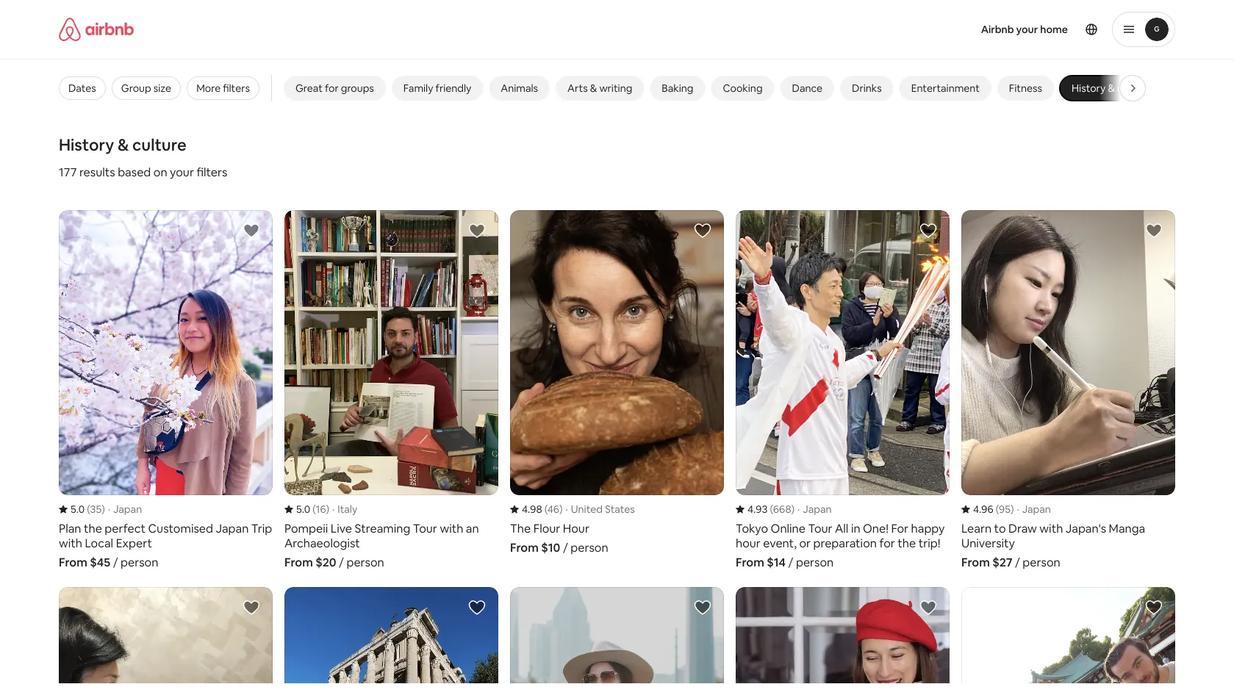 Task type: vqa. For each thing, say whether or not it's contained in the screenshot.
Great for groups button
yes



Task type: describe. For each thing, give the bounding box(es) containing it.
rating 4.96 out of 5; 95 reviews image
[[962, 503, 1015, 516]]

177 results based on your filters
[[59, 164, 228, 179]]

save this experience image for from $14 / person
[[920, 222, 938, 240]]

from for from $20 / person
[[285, 555, 313, 570]]

for
[[325, 82, 339, 95]]

668
[[774, 503, 792, 516]]

cooking button
[[712, 76, 775, 101]]

) for from $45
[[102, 503, 105, 516]]

$14
[[767, 555, 786, 570]]

fitness element
[[1010, 82, 1043, 95]]

95
[[1000, 503, 1011, 516]]

( for $45
[[87, 503, 90, 516]]

$27
[[993, 555, 1013, 570]]

) for from $10
[[560, 503, 563, 516]]

person for from $45 / person
[[121, 555, 158, 570]]

airbnb your home link
[[973, 14, 1078, 45]]

5.0 for $45
[[71, 503, 85, 516]]

save this experience image for from $10 / person
[[694, 222, 712, 240]]

person for from $20 / person
[[347, 555, 384, 570]]

/ for from $27
[[1016, 555, 1021, 570]]

save this experience image for from $27 / person
[[1146, 222, 1164, 240]]

arts & writing element
[[568, 82, 633, 95]]

animals element
[[501, 82, 538, 95]]

· italy
[[333, 503, 358, 516]]

· for $45
[[108, 503, 110, 516]]

learn to draw with japan's manga university group
[[962, 210, 1176, 570]]

5.0 ( 35 )
[[71, 503, 105, 516]]

history & culture button
[[1061, 76, 1163, 101]]

animals button
[[489, 76, 550, 101]]

) for from $14
[[792, 503, 795, 516]]

home
[[1041, 23, 1069, 36]]

from for from $14 / person
[[736, 555, 765, 570]]

4.96
[[974, 503, 994, 516]]

filters inside button
[[223, 82, 250, 95]]

( for $10
[[545, 503, 548, 516]]

great for groups
[[296, 82, 374, 95]]

family friendly element
[[404, 82, 472, 95]]

5.0 for $20
[[296, 503, 310, 516]]

dance button
[[781, 76, 835, 101]]

4.98 ( 46 )
[[522, 503, 563, 516]]

& for history & culture element
[[1109, 82, 1116, 95]]

airbnb
[[982, 23, 1015, 36]]

baking element
[[662, 82, 694, 95]]

history & culture inside history & culture button
[[1072, 82, 1151, 95]]

· japan for from $45
[[108, 503, 142, 516]]

16
[[316, 503, 326, 516]]

1 vertical spatial history
[[59, 134, 114, 155]]

from $20 / person
[[285, 555, 384, 570]]

united
[[571, 503, 603, 516]]

family friendly button
[[392, 76, 483, 101]]

dates
[[68, 82, 96, 95]]

from for from $27 / person
[[962, 555, 991, 570]]

great for groups button
[[284, 76, 386, 101]]

baking button
[[650, 76, 706, 101]]

1 vertical spatial your
[[170, 164, 194, 179]]

arts
[[568, 82, 588, 95]]

( for $20
[[313, 503, 316, 516]]

more filters
[[196, 82, 250, 95]]

dates button
[[59, 76, 106, 100]]

from $10 / person
[[510, 540, 609, 555]]

rating 5.0 out of 5; 16 reviews image
[[285, 503, 330, 516]]

group size button
[[112, 76, 181, 100]]

arts & writing button
[[556, 76, 645, 101]]

history & culture element
[[1072, 82, 1151, 95]]

drinks element
[[853, 82, 882, 95]]

size
[[154, 82, 171, 95]]

person for from $27 / person
[[1023, 555, 1061, 570]]

cooking
[[723, 82, 763, 95]]

$20
[[316, 555, 337, 570]]

fitness button
[[998, 76, 1055, 101]]

( for $14
[[770, 503, 774, 516]]

history inside button
[[1072, 82, 1106, 95]]

4.93 ( 668 )
[[748, 503, 795, 516]]

airbnb your home
[[982, 23, 1069, 36]]

animals
[[501, 82, 538, 95]]

great
[[296, 82, 323, 95]]

pompeii live streaming tour with an archaeologist group
[[285, 210, 499, 570]]

entertainment
[[912, 82, 980, 95]]

group
[[121, 82, 151, 95]]



Task type: locate. For each thing, give the bounding box(es) containing it.
· for $27
[[1018, 503, 1020, 516]]

2 horizontal spatial &
[[1109, 82, 1116, 95]]

italy
[[338, 503, 358, 516]]

fitness
[[1010, 82, 1043, 95]]

( for $27
[[996, 503, 1000, 516]]

5 · from the left
[[1018, 503, 1020, 516]]

3 japan from the left
[[1023, 503, 1052, 516]]

177
[[59, 164, 77, 179]]

) inside tokyo online tour all in one! for happy hour event, or preparation for the trip! group
[[792, 503, 795, 516]]

from left '$27'
[[962, 555, 991, 570]]

· right 35
[[108, 503, 110, 516]]

/ right $10 at the bottom of page
[[563, 540, 568, 555]]

3 · from the left
[[566, 503, 568, 516]]

) inside the flour hour group
[[560, 503, 563, 516]]

/ inside tokyo online tour all in one! for happy hour event, or preparation for the trip! group
[[789, 555, 794, 570]]

from $14 / person
[[736, 555, 834, 570]]

save this experience image inside pompeii live streaming tour with an archaeologist group
[[469, 222, 486, 240]]

save this experience image
[[694, 222, 712, 240], [920, 222, 938, 240], [1146, 222, 1164, 240], [694, 599, 712, 617]]

1 horizontal spatial history & culture
[[1072, 82, 1151, 95]]

2 japan from the left
[[803, 503, 832, 516]]

history
[[1072, 82, 1106, 95], [59, 134, 114, 155]]

· japan for from $14
[[798, 503, 832, 516]]

dance
[[793, 82, 823, 95]]

· japan for from $27
[[1018, 503, 1052, 516]]

) left united
[[560, 503, 563, 516]]

your left home
[[1017, 23, 1039, 36]]

0 horizontal spatial your
[[170, 164, 194, 179]]

4 · from the left
[[798, 503, 800, 516]]

· japan
[[108, 503, 142, 516], [798, 503, 832, 516], [1018, 503, 1052, 516]]

) for from $27
[[1011, 503, 1015, 516]]

your
[[1017, 23, 1039, 36], [170, 164, 194, 179]]

person inside tokyo online tour all in one! for happy hour event, or preparation for the trip! group
[[796, 555, 834, 570]]

· for $14
[[798, 503, 800, 516]]

5.0 inside pompeii live streaming tour with an archaeologist group
[[296, 503, 310, 516]]

· united states
[[566, 503, 635, 516]]

) left · italy
[[326, 503, 330, 516]]

/ right the $20
[[339, 555, 344, 570]]

4 ( from the left
[[770, 503, 774, 516]]

2 · japan from the left
[[798, 503, 832, 516]]

more
[[196, 82, 221, 95]]

from for from $10 / person
[[510, 540, 539, 555]]

from left $14
[[736, 555, 765, 570]]

states
[[605, 503, 635, 516]]

1 horizontal spatial culture
[[1118, 82, 1151, 95]]

) inside learn to draw with japan's manga university group
[[1011, 503, 1015, 516]]

/ for from $45
[[113, 555, 118, 570]]

entertainment button
[[900, 76, 992, 101]]

save this experience image
[[243, 222, 260, 240], [469, 222, 486, 240], [243, 599, 260, 617], [469, 599, 486, 617], [920, 599, 938, 617], [1146, 599, 1164, 617]]

· inside tokyo online tour all in one! for happy hour event, or preparation for the trip! group
[[798, 503, 800, 516]]

person for from $14 / person
[[796, 555, 834, 570]]

2 ( from the left
[[313, 503, 316, 516]]

profile element
[[745, 0, 1176, 59]]

· japan inside tokyo online tour all in one! for happy hour event, or preparation for the trip! group
[[798, 503, 832, 516]]

2 horizontal spatial · japan
[[1018, 503, 1052, 516]]

1 horizontal spatial your
[[1017, 23, 1039, 36]]

1 japan from the left
[[113, 503, 142, 516]]

from for from $45 / person
[[59, 555, 87, 570]]

history up results
[[59, 134, 114, 155]]

) inside plan the perfect customised japan trip with local expert group
[[102, 503, 105, 516]]

from $45 / person
[[59, 555, 158, 570]]

plan the perfect customised japan trip with local expert group
[[59, 210, 273, 570]]

friendly
[[436, 82, 472, 95]]

(
[[87, 503, 90, 516], [313, 503, 316, 516], [545, 503, 548, 516], [770, 503, 774, 516], [996, 503, 1000, 516]]

/
[[563, 540, 568, 555], [113, 555, 118, 570], [339, 555, 344, 570], [789, 555, 794, 570], [1016, 555, 1021, 570]]

· japan right 95
[[1018, 503, 1052, 516]]

1 horizontal spatial · japan
[[798, 503, 832, 516]]

/ right $45
[[113, 555, 118, 570]]

4.96 ( 95 )
[[974, 503, 1015, 516]]

) right 4.96
[[1011, 503, 1015, 516]]

person right $14
[[796, 555, 834, 570]]

japan inside tokyo online tour all in one! for happy hour event, or preparation for the trip! group
[[803, 503, 832, 516]]

person right the $20
[[347, 555, 384, 570]]

5 ( from the left
[[996, 503, 1000, 516]]

1 horizontal spatial 5.0
[[296, 503, 310, 516]]

from left $10 at the bottom of page
[[510, 540, 539, 555]]

0 horizontal spatial culture
[[132, 134, 187, 155]]

drinks button
[[841, 76, 894, 101]]

family friendly
[[404, 82, 472, 95]]

/ for from $20
[[339, 555, 344, 570]]

4.98
[[522, 503, 543, 516]]

save this experience image inside plan the perfect customised japan trip with local expert group
[[243, 222, 260, 240]]

/ for from $14
[[789, 555, 794, 570]]

/ inside pompeii live streaming tour with an archaeologist group
[[339, 555, 344, 570]]

5 ) from the left
[[1011, 503, 1015, 516]]

$45
[[90, 555, 110, 570]]

( inside learn to draw with japan's manga university group
[[996, 503, 1000, 516]]

0 horizontal spatial &
[[118, 134, 129, 155]]

japan right 35
[[113, 503, 142, 516]]

· right 46
[[566, 503, 568, 516]]

rating 4.93 out of 5; 668 reviews image
[[736, 503, 795, 516]]

results
[[79, 164, 115, 179]]

person inside learn to draw with japan's manga university group
[[1023, 555, 1061, 570]]

writing
[[600, 82, 633, 95]]

from inside pompeii live streaming tour with an archaeologist group
[[285, 555, 313, 570]]

japan
[[113, 503, 142, 516], [803, 503, 832, 516], [1023, 503, 1052, 516]]

japan for from $27 / person
[[1023, 503, 1052, 516]]

more filters button
[[187, 76, 260, 100]]

culture
[[1118, 82, 1151, 95], [132, 134, 187, 155]]

/ inside the flour hour group
[[563, 540, 568, 555]]

) right 4.93
[[792, 503, 795, 516]]

culture inside button
[[1118, 82, 1151, 95]]

history & culture
[[1072, 82, 1151, 95], [59, 134, 187, 155]]

family
[[404, 82, 434, 95]]

0 vertical spatial filters
[[223, 82, 250, 95]]

2 5.0 from the left
[[296, 503, 310, 516]]

· japan inside learn to draw with japan's manga university group
[[1018, 503, 1052, 516]]

based
[[118, 164, 151, 179]]

0 vertical spatial history & culture
[[1072, 82, 1151, 95]]

from $27 / person
[[962, 555, 1061, 570]]

person inside plan the perfect customised japan trip with local expert group
[[121, 555, 158, 570]]

5.0 left 35
[[71, 503, 85, 516]]

groups
[[341, 82, 374, 95]]

save this experience image inside tokyo online tour all in one! for happy hour event, or preparation for the trip! group
[[920, 222, 938, 240]]

35
[[90, 503, 102, 516]]

from left the $20
[[285, 555, 313, 570]]

your right on
[[170, 164, 194, 179]]

filters right on
[[197, 164, 228, 179]]

4.93
[[748, 503, 768, 516]]

person
[[571, 540, 609, 555], [121, 555, 158, 570], [347, 555, 384, 570], [796, 555, 834, 570], [1023, 555, 1061, 570]]

5.0 left 16
[[296, 503, 310, 516]]

( up $45
[[87, 503, 90, 516]]

japan right 95
[[1023, 503, 1052, 516]]

from inside tokyo online tour all in one! for happy hour event, or preparation for the trip! group
[[736, 555, 765, 570]]

2 ) from the left
[[326, 503, 330, 516]]

japan right 668
[[803, 503, 832, 516]]

person right '$27'
[[1023, 555, 1061, 570]]

· right 16
[[333, 503, 335, 516]]

person for from $10 / person
[[571, 540, 609, 555]]

0 vertical spatial history
[[1072, 82, 1106, 95]]

0 vertical spatial culture
[[1118, 82, 1151, 95]]

japan for from $45 / person
[[113, 503, 142, 516]]

your inside profile element
[[1017, 23, 1039, 36]]

3 ) from the left
[[560, 503, 563, 516]]

· right 668
[[798, 503, 800, 516]]

· inside learn to draw with japan's manga university group
[[1018, 503, 1020, 516]]

) inside pompeii live streaming tour with an archaeologist group
[[326, 503, 330, 516]]

1 vertical spatial history & culture
[[59, 134, 187, 155]]

)
[[102, 503, 105, 516], [326, 503, 330, 516], [560, 503, 563, 516], [792, 503, 795, 516], [1011, 503, 1015, 516]]

( right 4.96
[[996, 503, 1000, 516]]

rating 5.0 out of 5; 35 reviews image
[[59, 503, 105, 516]]

3 ( from the left
[[545, 503, 548, 516]]

· japan right 668
[[798, 503, 832, 516]]

) for from $20
[[326, 503, 330, 516]]

filters right more
[[223, 82, 250, 95]]

· right 95
[[1018, 503, 1020, 516]]

5.0 inside plan the perfect customised japan trip with local expert group
[[71, 503, 85, 516]]

2 · from the left
[[333, 503, 335, 516]]

from inside the flour hour group
[[510, 540, 539, 555]]

person down united
[[571, 540, 609, 555]]

& for arts & writing element
[[590, 82, 597, 95]]

from left $45
[[59, 555, 87, 570]]

( right 4.93
[[770, 503, 774, 516]]

on
[[154, 164, 167, 179]]

person right $45
[[121, 555, 158, 570]]

/ right $14
[[789, 555, 794, 570]]

( right 4.98
[[545, 503, 548, 516]]

0 horizontal spatial japan
[[113, 503, 142, 516]]

/ for from $10
[[563, 540, 568, 555]]

rating 4.98 out of 5; 46 reviews image
[[510, 503, 563, 516]]

/ inside plan the perfect customised japan trip with local expert group
[[113, 555, 118, 570]]

great for groups element
[[296, 82, 374, 95]]

from inside learn to draw with japan's manga university group
[[962, 555, 991, 570]]

0 horizontal spatial history & culture
[[59, 134, 187, 155]]

entertainment element
[[912, 82, 980, 95]]

&
[[590, 82, 597, 95], [1109, 82, 1116, 95], [118, 134, 129, 155]]

tokyo online tour all in one! for happy hour event, or preparation for the trip! group
[[736, 210, 950, 570]]

) up $45
[[102, 503, 105, 516]]

1 horizontal spatial history
[[1072, 82, 1106, 95]]

drinks
[[853, 82, 882, 95]]

japan for from $14 / person
[[803, 503, 832, 516]]

group size
[[121, 82, 171, 95]]

person inside the flour hour group
[[571, 540, 609, 555]]

1 ) from the left
[[102, 503, 105, 516]]

cooking element
[[723, 82, 763, 95]]

0 horizontal spatial history
[[59, 134, 114, 155]]

1 · from the left
[[108, 503, 110, 516]]

the flour hour group
[[510, 210, 724, 555]]

4 ) from the left
[[792, 503, 795, 516]]

1 vertical spatial filters
[[197, 164, 228, 179]]

· japan inside plan the perfect customised japan trip with local expert group
[[108, 503, 142, 516]]

46
[[548, 503, 560, 516]]

( inside pompeii live streaming tour with an archaeologist group
[[313, 503, 316, 516]]

· for $20
[[333, 503, 335, 516]]

· inside plan the perfect customised japan trip with local expert group
[[108, 503, 110, 516]]

3 · japan from the left
[[1018, 503, 1052, 516]]

5.0
[[71, 503, 85, 516], [296, 503, 310, 516]]

history right fitness button
[[1072, 82, 1106, 95]]

( inside plan the perfect customised japan trip with local expert group
[[87, 503, 90, 516]]

· inside the flour hour group
[[566, 503, 568, 516]]

baking
[[662, 82, 694, 95]]

1 vertical spatial culture
[[132, 134, 187, 155]]

( inside tokyo online tour all in one! for happy hour event, or preparation for the trip! group
[[770, 503, 774, 516]]

arts & writing
[[568, 82, 633, 95]]

·
[[108, 503, 110, 516], [333, 503, 335, 516], [566, 503, 568, 516], [798, 503, 800, 516], [1018, 503, 1020, 516]]

· inside pompeii live streaming tour with an archaeologist group
[[333, 503, 335, 516]]

/ inside learn to draw with japan's manga university group
[[1016, 555, 1021, 570]]

( inside the flour hour group
[[545, 503, 548, 516]]

from
[[510, 540, 539, 555], [59, 555, 87, 570], [285, 555, 313, 570], [736, 555, 765, 570], [962, 555, 991, 570]]

from inside plan the perfect customised japan trip with local expert group
[[59, 555, 87, 570]]

2 horizontal spatial japan
[[1023, 503, 1052, 516]]

( left · italy
[[313, 503, 316, 516]]

/ right '$27'
[[1016, 555, 1021, 570]]

0 vertical spatial your
[[1017, 23, 1039, 36]]

· japan right 35
[[108, 503, 142, 516]]

1 5.0 from the left
[[71, 503, 85, 516]]

1 horizontal spatial japan
[[803, 503, 832, 516]]

5.0 ( 16 )
[[296, 503, 330, 516]]

1 horizontal spatial &
[[590, 82, 597, 95]]

$10
[[541, 540, 561, 555]]

filters
[[223, 82, 250, 95], [197, 164, 228, 179]]

0 horizontal spatial 5.0
[[71, 503, 85, 516]]

dance element
[[793, 82, 823, 95]]

1 ( from the left
[[87, 503, 90, 516]]

0 horizontal spatial · japan
[[108, 503, 142, 516]]

· for $10
[[566, 503, 568, 516]]

1 · japan from the left
[[108, 503, 142, 516]]

person inside pompeii live streaming tour with an archaeologist group
[[347, 555, 384, 570]]



